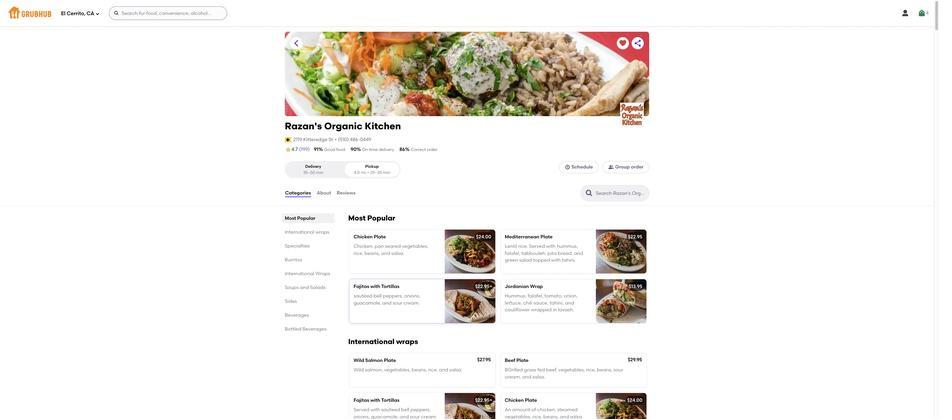 Task type: describe. For each thing, give the bounding box(es) containing it.
tortillas for peppers,
[[382, 284, 400, 289]]

delivery
[[305, 164, 321, 169]]

0 horizontal spatial svg image
[[96, 12, 100, 16]]

group order button
[[603, 161, 650, 173]]

2 vertical spatial international
[[348, 337, 395, 346]]

(199)
[[299, 147, 310, 152]]

Search Razan's Organic Kitchen search field
[[596, 190, 647, 197]]

group
[[616, 164, 630, 170]]

with inside the served with sauteed bell peppers, onions, guacamole, and sour cream.
[[371, 407, 380, 413]]

and inside hummus, falafel, tomato, onion, lettuce, chili sauce, tahini, and cauliflower wrapped in lavash.
[[565, 300, 574, 306]]

sauteed
[[382, 407, 400, 413]]

chicken, pan seared vegetables, rice, beans, and salsa.
[[354, 244, 429, 256]]

schedule
[[572, 164, 593, 170]]

saved restaurant button
[[617, 37, 629, 49]]

salsa. inside chicken, pan seared vegetables, rice, beans, and salsa.
[[392, 250, 405, 256]]

cerrito,
[[67, 10, 85, 16]]

subscription pass image
[[285, 137, 292, 142]]

25–35
[[370, 170, 382, 175]]

falafel, inside lentil rice. served with hummus, falafel, tabbouleh, pita bread, and green salad topped with tahini.
[[505, 250, 521, 256]]

hummus,
[[505, 293, 527, 299]]

salmon
[[366, 358, 383, 363]]

1 horizontal spatial svg image
[[114, 10, 119, 16]]

fajitas with tortillas for bell
[[354, 284, 400, 289]]

topped
[[533, 257, 550, 263]]

razan's
[[285, 120, 322, 132]]

1 horizontal spatial international wraps
[[348, 337, 418, 346]]

cream. inside "sautéed bell peppers, onions, guacamole, and sour cream."
[[404, 300, 420, 306]]

and inside "sautéed bell peppers, onions, guacamole, and sour cream."
[[383, 300, 392, 306]]

salads
[[310, 285, 326, 290]]

ca
[[87, 10, 94, 16]]

soups
[[285, 285, 299, 290]]

on
[[362, 147, 368, 152]]

2119 kitteredge st button
[[293, 136, 334, 144]]

bottled beverages
[[285, 326, 327, 332]]

delivery 35–50 min
[[303, 164, 324, 175]]

about button
[[317, 181, 332, 205]]

$22.95 + for jordanian wrap
[[475, 284, 493, 289]]

+ for jordanian
[[490, 284, 493, 289]]

fajitas with tortillas for with
[[354, 397, 400, 403]]

sour inside bgrilled grass fed beef, vegetables, rice, beans, sour cream, and salsa.
[[614, 367, 624, 373]]

35–50
[[303, 170, 315, 175]]

vegetables, inside an amount of chicken, steamed vegetables, rice, beans, and salsa.
[[505, 414, 532, 419]]

svg image inside schedule button
[[565, 165, 571, 170]]

categories
[[285, 190, 311, 196]]

$24.00 for an amount of chicken, steamed vegetables, rice, beans, and salsa.
[[628, 397, 643, 403]]

1 horizontal spatial most popular
[[348, 214, 396, 222]]

an
[[505, 407, 511, 413]]

(510)
[[338, 137, 349, 142]]

sour inside the served with sauteed bell peppers, onions, guacamole, and sour cream.
[[410, 414, 420, 419]]

beef,
[[546, 367, 558, 373]]

0449
[[360, 137, 371, 142]]

$22.95 for an amount of chicken, steamed vegetables, rice, beans, and salsa.
[[475, 397, 490, 403]]

tahini,
[[550, 300, 564, 306]]

green
[[505, 257, 518, 263]]

and inside the served with sauteed bell peppers, onions, guacamole, and sour cream.
[[400, 414, 409, 419]]

Search for food, convenience, alcohol... search field
[[109, 6, 227, 20]]

1 horizontal spatial most
[[348, 214, 366, 222]]

mediterranean
[[505, 234, 540, 240]]

0 vertical spatial $22.95
[[628, 234, 643, 240]]

international wraps tab
[[285, 270, 332, 277]]

beef plate
[[505, 358, 529, 363]]

4.7
[[292, 147, 298, 152]]

(510) 486-0449 button
[[338, 136, 371, 143]]

sides tab
[[285, 298, 332, 305]]

chicken plate image for chicken, pan seared vegetables, rice, beans, and salsa.
[[445, 230, 496, 274]]

with up pita
[[546, 244, 556, 249]]

specialties tab
[[285, 242, 332, 250]]

international wraps inside tab
[[285, 229, 330, 235]]

onion,
[[564, 293, 578, 299]]

0 vertical spatial •
[[335, 137, 337, 142]]

4.0
[[354, 170, 360, 175]]

4
[[927, 10, 929, 16]]

onions, inside the served with sauteed bell peppers, onions, guacamole, and sour cream.
[[354, 414, 370, 419]]

1 vertical spatial wraps
[[396, 337, 418, 346]]

time
[[369, 147, 378, 152]]

mi
[[361, 170, 366, 175]]

pan
[[375, 244, 384, 249]]

on time delivery
[[362, 147, 394, 152]]

mediterranean plate
[[505, 234, 553, 240]]

bread,
[[558, 250, 573, 256]]

group order
[[616, 164, 644, 170]]

correct
[[411, 147, 426, 152]]

beverages tab
[[285, 312, 332, 319]]

1 vertical spatial beverages
[[303, 326, 327, 332]]

plate for bgrilled
[[517, 358, 529, 363]]

salsa. inside bgrilled grass fed beef, vegetables, rice, beans, sour cream, and salsa.
[[533, 374, 546, 380]]

people icon image
[[609, 165, 614, 170]]

pickup
[[366, 164, 379, 169]]

guacamole, inside the served with sauteed bell peppers, onions, guacamole, and sour cream.
[[371, 414, 399, 419]]

schedule button
[[559, 161, 599, 173]]

lavash.
[[558, 307, 574, 313]]

min inside pickup 4.0 mi • 25–35 min
[[383, 170, 391, 175]]

good
[[324, 147, 335, 152]]

specialties
[[285, 243, 310, 249]]

svg image inside 4 button
[[918, 9, 927, 17]]

chicken for chicken,
[[354, 234, 373, 240]]

plate right salmon
[[384, 358, 396, 363]]

reviews button
[[337, 181, 356, 205]]

and inside lentil rice. served with hummus, falafel, tabbouleh, pita bread, and green salad topped with tahini.
[[574, 250, 584, 256]]

razan's organic kitchen logo image
[[621, 103, 644, 126]]

razan's organic kitchen
[[285, 120, 401, 132]]

bell inside the served with sauteed bell peppers, onions, guacamole, and sour cream.
[[401, 407, 410, 413]]

fajitas for sautéed bell peppers, onions, guacamole, and sour cream.
[[354, 284, 369, 289]]

beans, inside bgrilled grass fed beef, vegetables, rice, beans, sour cream, and salsa.
[[597, 367, 613, 373]]

bottled
[[285, 326, 302, 332]]

saved restaurant image
[[619, 39, 627, 47]]

sauce,
[[534, 300, 549, 306]]

onions, inside "sautéed bell peppers, onions, guacamole, and sour cream."
[[404, 293, 421, 299]]

beans, inside an amount of chicken, steamed vegetables, rice, beans, and salsa.
[[544, 414, 559, 419]]

and inside bgrilled grass fed beef, vegetables, rice, beans, sour cream, and salsa.
[[523, 374, 532, 380]]

tortillas for sauteed
[[382, 397, 400, 403]]

reviews
[[337, 190, 356, 196]]

most inside tab
[[285, 215, 296, 221]]

tahini.
[[562, 257, 576, 263]]

most popular tab
[[285, 215, 332, 222]]

kitchen
[[365, 120, 401, 132]]

pita
[[548, 250, 557, 256]]

hummus,
[[557, 244, 578, 249]]

cream,
[[505, 374, 521, 380]]

wild salmon plate
[[354, 358, 396, 363]]

vegetables, inside chicken, pan seared vegetables, rice, beans, and salsa.
[[402, 244, 429, 249]]

amount
[[513, 407, 531, 413]]

sides
[[285, 299, 297, 304]]

lettuce,
[[505, 300, 522, 306]]

wrap
[[530, 284, 543, 289]]

0 vertical spatial beverages
[[285, 312, 309, 318]]

with up sautéed
[[371, 284, 380, 289]]

popular inside most popular tab
[[297, 215, 316, 221]]

fed
[[538, 367, 545, 373]]

bgrilled
[[505, 367, 523, 373]]



Task type: locate. For each thing, give the bounding box(es) containing it.
1 tortillas from the top
[[382, 284, 400, 289]]

1 vertical spatial bell
[[401, 407, 410, 413]]

• right mi on the left
[[368, 170, 369, 175]]

0 vertical spatial bell
[[374, 293, 382, 299]]

international up salmon
[[348, 337, 395, 346]]

wild left salmon
[[354, 358, 364, 363]]

peppers, inside "sautéed bell peppers, onions, guacamole, and sour cream."
[[383, 293, 403, 299]]

+ for chicken
[[490, 397, 493, 403]]

bell inside "sautéed bell peppers, onions, guacamole, and sour cream."
[[374, 293, 382, 299]]

international wraps up the wild salmon plate
[[348, 337, 418, 346]]

tortillas up "sautéed bell peppers, onions, guacamole, and sour cream." at bottom
[[382, 284, 400, 289]]

• right the st
[[335, 137, 337, 142]]

peppers, right sauteed
[[411, 407, 431, 413]]

0 vertical spatial chicken plate
[[354, 234, 386, 240]]

popular up international wraps tab
[[297, 215, 316, 221]]

option group
[[285, 161, 401, 178]]

served inside lentil rice. served with hummus, falafel, tabbouleh, pita bread, and green salad topped with tahini.
[[529, 244, 545, 249]]

1 fajitas from the top
[[354, 284, 369, 289]]

min right 25–35 at the top left of page
[[383, 170, 391, 175]]

0 vertical spatial peppers,
[[383, 293, 403, 299]]

order right "group"
[[631, 164, 644, 170]]

vegetables,
[[402, 244, 429, 249], [384, 367, 411, 373], [559, 367, 585, 373], [505, 414, 532, 419]]

sour
[[393, 300, 403, 306], [614, 367, 624, 373], [410, 414, 420, 419]]

tabbouleh,
[[522, 250, 547, 256]]

0 vertical spatial onions,
[[404, 293, 421, 299]]

sautéed
[[354, 293, 373, 299]]

wild
[[354, 358, 364, 363], [354, 367, 364, 373]]

fajitas with tortillas image for hummus,
[[445, 279, 496, 323]]

search icon image
[[586, 189, 594, 197]]

served with sauteed bell peppers, onions, guacamole, and sour cream.
[[354, 407, 437, 419]]

st
[[329, 137, 333, 142]]

1 vertical spatial guacamole,
[[371, 414, 399, 419]]

guacamole, down sautéed
[[354, 300, 382, 306]]

1 vertical spatial sour
[[614, 367, 624, 373]]

1 horizontal spatial order
[[631, 164, 644, 170]]

beans, inside chicken, pan seared vegetables, rice, beans, and salsa.
[[365, 250, 380, 256]]

most popular inside tab
[[285, 215, 316, 221]]

4 button
[[918, 7, 929, 19]]

1 vertical spatial •
[[368, 170, 369, 175]]

1 horizontal spatial popular
[[368, 214, 396, 222]]

main navigation navigation
[[0, 0, 935, 26]]

organic
[[324, 120, 363, 132]]

1 vertical spatial peppers,
[[411, 407, 431, 413]]

0 vertical spatial chicken plate image
[[445, 230, 496, 274]]

0 horizontal spatial most popular
[[285, 215, 316, 221]]

1 fajitas with tortillas from the top
[[354, 284, 400, 289]]

tortillas
[[382, 284, 400, 289], [382, 397, 400, 403]]

onions,
[[404, 293, 421, 299], [354, 414, 370, 419]]

0 vertical spatial order
[[427, 147, 438, 152]]

soups and salads
[[285, 285, 326, 290]]

plate up of
[[525, 397, 537, 403]]

tomato,
[[545, 293, 563, 299]]

wraps
[[316, 271, 330, 277]]

1 horizontal spatial chicken
[[505, 397, 524, 403]]

1 horizontal spatial wraps
[[396, 337, 418, 346]]

guacamole, inside "sautéed bell peppers, onions, guacamole, and sour cream."
[[354, 300, 382, 306]]

0 horizontal spatial bell
[[374, 293, 382, 299]]

order inside 'button'
[[631, 164, 644, 170]]

chicken plate up amount
[[505, 397, 537, 403]]

0 vertical spatial cream.
[[404, 300, 420, 306]]

plate up pan
[[374, 234, 386, 240]]

vegetables, right beef,
[[559, 367, 585, 373]]

svg image
[[918, 9, 927, 17], [114, 10, 119, 16], [96, 12, 100, 16]]

1 horizontal spatial svg image
[[902, 9, 910, 17]]

served left sauteed
[[354, 407, 370, 413]]

svg image left 4 button
[[902, 9, 910, 17]]

wraps inside tab
[[316, 229, 330, 235]]

1 vertical spatial international
[[285, 271, 314, 277]]

1 vertical spatial wild
[[354, 367, 364, 373]]

1 horizontal spatial cream.
[[421, 414, 437, 419]]

0 vertical spatial wild
[[354, 358, 364, 363]]

plate up lentil rice. served with hummus, falafel, tabbouleh, pita bread, and green salad topped with tahini.
[[541, 234, 553, 240]]

wild for wild salmon plate
[[354, 358, 364, 363]]

$13.95
[[629, 284, 643, 289]]

wrapped
[[531, 307, 552, 313]]

popular up pan
[[368, 214, 396, 222]]

wraps up wild salmon, vegetables, beans, rice, and salsa.
[[396, 337, 418, 346]]

international up specialties
[[285, 229, 314, 235]]

order for group order
[[631, 164, 644, 170]]

0 vertical spatial svg image
[[902, 9, 910, 17]]

1 horizontal spatial bell
[[401, 407, 410, 413]]

$27.95
[[478, 357, 491, 363]]

guacamole, down sauteed
[[371, 414, 399, 419]]

1 vertical spatial tortillas
[[382, 397, 400, 403]]

1 horizontal spatial peppers,
[[411, 407, 431, 413]]

2 vertical spatial sour
[[410, 414, 420, 419]]

lentil rice. served with hummus, falafel, tabbouleh, pita bread, and green salad topped with tahini.
[[505, 244, 584, 263]]

sour inside "sautéed bell peppers, onions, guacamole, and sour cream."
[[393, 300, 403, 306]]

0 vertical spatial fajitas with tortillas
[[354, 284, 400, 289]]

with left sauteed
[[371, 407, 380, 413]]

2 tortillas from the top
[[382, 397, 400, 403]]

svg image left schedule
[[565, 165, 571, 170]]

2119
[[293, 137, 302, 142]]

fajitas with tortillas up sautéed
[[354, 284, 400, 289]]

chicken plate up chicken,
[[354, 234, 386, 240]]

vegetables, down amount
[[505, 414, 532, 419]]

pickup 4.0 mi • 25–35 min
[[354, 164, 391, 175]]

2119 kitteredge st
[[293, 137, 333, 142]]

vegetables, inside bgrilled grass fed beef, vegetables, rice, beans, sour cream, and salsa.
[[559, 367, 585, 373]]

1 horizontal spatial $24.00
[[628, 397, 643, 403]]

chicken plate image for an amount of chicken, steamed vegetables, rice, beans, and salsa.
[[596, 393, 647, 419]]

hummus, falafel, tomato, onion, lettuce, chili sauce, tahini, and cauliflower wrapped in lavash.
[[505, 293, 578, 313]]

about
[[317, 190, 331, 196]]

2 fajitas from the top
[[354, 397, 369, 403]]

wild left salmon,
[[354, 367, 364, 373]]

salmon,
[[365, 367, 383, 373]]

food
[[336, 147, 345, 152]]

tortillas up sauteed
[[382, 397, 400, 403]]

1 vertical spatial svg image
[[565, 165, 571, 170]]

correct order
[[411, 147, 438, 152]]

fajitas with tortillas image for an
[[445, 393, 496, 419]]

most down reviews button
[[348, 214, 366, 222]]

vegetables, right salmon,
[[384, 367, 411, 373]]

0 vertical spatial guacamole,
[[354, 300, 382, 306]]

with up the served with sauteed bell peppers, onions, guacamole, and sour cream. at the bottom left of page
[[371, 397, 380, 403]]

fajitas for served with sauteed bell peppers, onions, guacamole, and sour cream.
[[354, 397, 369, 403]]

1 vertical spatial onions,
[[354, 414, 370, 419]]

chicken plate for amount
[[505, 397, 537, 403]]

fajitas
[[354, 284, 369, 289], [354, 397, 369, 403]]

2 min from the left
[[383, 170, 391, 175]]

jordanian wrap image
[[596, 279, 647, 323]]

cauliflower
[[505, 307, 530, 313]]

most
[[348, 214, 366, 222], [285, 215, 296, 221]]

steamed
[[558, 407, 578, 413]]

in
[[553, 307, 557, 313]]

0 vertical spatial $22.95 +
[[475, 284, 493, 289]]

of
[[532, 407, 536, 413]]

beverages down beverages tab
[[303, 326, 327, 332]]

peppers, inside the served with sauteed bell peppers, onions, guacamole, and sour cream.
[[411, 407, 431, 413]]

0 vertical spatial served
[[529, 244, 545, 249]]

chicken for an
[[505, 397, 524, 403]]

falafel, up sauce,
[[528, 293, 544, 299]]

90
[[351, 147, 357, 152]]

delivery
[[379, 147, 394, 152]]

+
[[490, 284, 493, 289], [490, 397, 493, 403]]

0 horizontal spatial international wraps
[[285, 229, 330, 235]]

1 horizontal spatial served
[[529, 244, 545, 249]]

1 fajitas with tortillas image from the top
[[445, 279, 496, 323]]

jordanian wrap
[[505, 284, 543, 289]]

chicken up an
[[505, 397, 524, 403]]

most popular up international wraps tab
[[285, 215, 316, 221]]

1 vertical spatial cream.
[[421, 414, 437, 419]]

falafel, inside hummus, falafel, tomato, onion, lettuce, chili sauce, tahini, and cauliflower wrapped in lavash.
[[528, 293, 544, 299]]

0 vertical spatial international
[[285, 229, 314, 235]]

0 horizontal spatial chicken
[[354, 234, 373, 240]]

1 vertical spatial chicken plate image
[[596, 393, 647, 419]]

fajitas up sautéed
[[354, 284, 369, 289]]

fajitas with tortillas up sauteed
[[354, 397, 400, 403]]

most popular up pan
[[348, 214, 396, 222]]

0 vertical spatial falafel,
[[505, 250, 521, 256]]

1 horizontal spatial chicken plate
[[505, 397, 537, 403]]

1 vertical spatial fajitas with tortillas image
[[445, 393, 496, 419]]

0 horizontal spatial cream.
[[404, 300, 420, 306]]

plate for an
[[525, 397, 537, 403]]

jordanian
[[505, 284, 529, 289]]

burritos
[[285, 257, 302, 263]]

2 $22.95 + from the top
[[475, 397, 493, 403]]

1 vertical spatial chicken plate
[[505, 397, 537, 403]]

beans,
[[365, 250, 380, 256], [412, 367, 427, 373], [597, 367, 613, 373], [544, 414, 559, 419]]

1 vertical spatial falafel,
[[528, 293, 544, 299]]

0 horizontal spatial wraps
[[316, 229, 330, 235]]

svg image inside main navigation navigation
[[902, 9, 910, 17]]

most up international wraps tab
[[285, 215, 296, 221]]

• (510) 486-0449
[[335, 137, 371, 142]]

0 vertical spatial fajitas
[[354, 284, 369, 289]]

0 horizontal spatial svg image
[[565, 165, 571, 170]]

2 vertical spatial $22.95
[[475, 397, 490, 403]]

sautéed bell peppers, onions, guacamole, and sour cream.
[[354, 293, 421, 306]]

chili
[[524, 300, 533, 306]]

0 vertical spatial +
[[490, 284, 493, 289]]

2 wild from the top
[[354, 367, 364, 373]]

burritos tab
[[285, 256, 332, 263]]

1 horizontal spatial onions,
[[404, 293, 421, 299]]

and
[[381, 250, 390, 256], [574, 250, 584, 256], [300, 285, 309, 290], [383, 300, 392, 306], [565, 300, 574, 306], [439, 367, 448, 373], [523, 374, 532, 380], [400, 414, 409, 419], [560, 414, 569, 419]]

0 horizontal spatial falafel,
[[505, 250, 521, 256]]

0 vertical spatial chicken
[[354, 234, 373, 240]]

el
[[61, 10, 65, 16]]

1 horizontal spatial falafel,
[[528, 293, 544, 299]]

0 vertical spatial tortillas
[[382, 284, 400, 289]]

international for international wraps tab
[[285, 229, 314, 235]]

el cerrito, ca
[[61, 10, 94, 16]]

chicken,
[[354, 244, 374, 249]]

$22.95 +
[[475, 284, 493, 289], [475, 397, 493, 403]]

bell right sautéed
[[374, 293, 382, 299]]

chicken up chicken,
[[354, 234, 373, 240]]

1 vertical spatial chicken
[[505, 397, 524, 403]]

and inside tab
[[300, 285, 309, 290]]

1 $22.95 + from the top
[[475, 284, 493, 289]]

fajitas with tortillas image
[[445, 279, 496, 323], [445, 393, 496, 419]]

cream. inside the served with sauteed bell peppers, onions, guacamole, and sour cream.
[[421, 414, 437, 419]]

min down delivery at the left of the page
[[316, 170, 324, 175]]

peppers, right sautéed
[[383, 293, 403, 299]]

chicken plate image
[[445, 230, 496, 274], [596, 393, 647, 419]]

rice.
[[519, 244, 528, 249]]

fajitas down salmon,
[[354, 397, 369, 403]]

chicken,
[[537, 407, 556, 413]]

0 horizontal spatial min
[[316, 170, 324, 175]]

popular
[[368, 214, 396, 222], [297, 215, 316, 221]]

plate for chicken,
[[374, 234, 386, 240]]

0 horizontal spatial popular
[[297, 215, 316, 221]]

and inside chicken, pan seared vegetables, rice, beans, and salsa.
[[381, 250, 390, 256]]

international wraps tab
[[285, 229, 332, 236]]

1 + from the top
[[490, 284, 493, 289]]

chicken
[[354, 234, 373, 240], [505, 397, 524, 403]]

rice, inside bgrilled grass fed beef, vegetables, rice, beans, sour cream, and salsa.
[[587, 367, 596, 373]]

rice, inside an amount of chicken, steamed vegetables, rice, beans, and salsa.
[[533, 414, 543, 419]]

rice, inside chicken, pan seared vegetables, rice, beans, and salsa.
[[354, 250, 364, 256]]

1 vertical spatial $24.00
[[628, 397, 643, 403]]

86
[[400, 147, 405, 152]]

caret left icon image
[[292, 39, 301, 47]]

wild salmon, vegetables, beans, rice, and salsa.
[[354, 367, 463, 373]]

share icon image
[[634, 39, 642, 47]]

$29.95
[[628, 357, 643, 363]]

served up the tabbouleh,
[[529, 244, 545, 249]]

option group containing delivery 35–50 min
[[285, 161, 401, 178]]

0 horizontal spatial chicken plate
[[354, 234, 386, 240]]

order for correct order
[[427, 147, 438, 152]]

486-
[[350, 137, 360, 142]]

1 wild from the top
[[354, 358, 364, 363]]

1 vertical spatial fajitas
[[354, 397, 369, 403]]

kitteredge
[[303, 137, 328, 142]]

0 horizontal spatial most
[[285, 215, 296, 221]]

0 horizontal spatial peppers,
[[383, 293, 403, 299]]

bottled beverages tab
[[285, 326, 332, 333]]

min
[[316, 170, 324, 175], [383, 170, 391, 175]]

0 vertical spatial international wraps
[[285, 229, 330, 235]]

plate up grass
[[517, 358, 529, 363]]

order right correct
[[427, 147, 438, 152]]

• inside pickup 4.0 mi • 25–35 min
[[368, 170, 369, 175]]

international wraps
[[285, 271, 330, 277]]

$24.00
[[476, 234, 492, 240], [628, 397, 643, 403]]

1 horizontal spatial min
[[383, 170, 391, 175]]

served inside the served with sauteed bell peppers, onions, guacamole, and sour cream.
[[354, 407, 370, 413]]

0 horizontal spatial served
[[354, 407, 370, 413]]

0 horizontal spatial chicken plate image
[[445, 230, 496, 274]]

2 horizontal spatial sour
[[614, 367, 624, 373]]

0 vertical spatial $24.00
[[476, 234, 492, 240]]

wraps up specialties tab
[[316, 229, 330, 235]]

international wraps down most popular tab
[[285, 229, 330, 235]]

1 vertical spatial $22.95
[[475, 284, 490, 289]]

$24.00 for chicken, pan seared vegetables, rice, beans, and salsa.
[[476, 234, 492, 240]]

beverages up bottled
[[285, 312, 309, 318]]

0 vertical spatial sour
[[393, 300, 403, 306]]

svg image
[[902, 9, 910, 17], [565, 165, 571, 170]]

1 min from the left
[[316, 170, 324, 175]]

mediterranean plate image
[[596, 230, 647, 274]]

international
[[285, 229, 314, 235], [285, 271, 314, 277], [348, 337, 395, 346]]

grass
[[524, 367, 537, 373]]

vegetables, right seared
[[402, 244, 429, 249]]

international for international wraps tab
[[285, 271, 314, 277]]

0 vertical spatial fajitas with tortillas image
[[445, 279, 496, 323]]

1 vertical spatial $22.95 +
[[475, 397, 493, 403]]

wild for wild salmon, vegetables, beans, rice, and salsa.
[[354, 367, 364, 373]]

falafel,
[[505, 250, 521, 256], [528, 293, 544, 299]]

international up soups and salads
[[285, 271, 314, 277]]

$22.95 for hummus, falafel, tomato, onion, lettuce, chili sauce, tahini, and cauliflower wrapped in lavash.
[[475, 284, 490, 289]]

0 horizontal spatial $24.00
[[476, 234, 492, 240]]

beef
[[505, 358, 516, 363]]

falafel, up green on the right of page
[[505, 250, 521, 256]]

star icon image
[[285, 146, 292, 153]]

2 + from the top
[[490, 397, 493, 403]]

2 fajitas with tortillas from the top
[[354, 397, 400, 403]]

bgrilled grass fed beef, vegetables, rice, beans, sour cream, and salsa.
[[505, 367, 624, 380]]

0 horizontal spatial order
[[427, 147, 438, 152]]

0 horizontal spatial sour
[[393, 300, 403, 306]]

1 vertical spatial international wraps
[[348, 337, 418, 346]]

2 fajitas with tortillas image from the top
[[445, 393, 496, 419]]

min inside "delivery 35–50 min"
[[316, 170, 324, 175]]

1 vertical spatial fajitas with tortillas
[[354, 397, 400, 403]]

1 vertical spatial +
[[490, 397, 493, 403]]

1 horizontal spatial sour
[[410, 414, 420, 419]]

1 horizontal spatial chicken plate image
[[596, 393, 647, 419]]

fajitas with tortillas
[[354, 284, 400, 289], [354, 397, 400, 403]]

salsa.
[[392, 250, 405, 256], [450, 367, 463, 373], [533, 374, 546, 380], [571, 414, 583, 419]]

bell right sauteed
[[401, 407, 410, 413]]

0 horizontal spatial •
[[335, 137, 337, 142]]

1 vertical spatial served
[[354, 407, 370, 413]]

0 vertical spatial wraps
[[316, 229, 330, 235]]

good food
[[324, 147, 345, 152]]

and inside an amount of chicken, steamed vegetables, rice, beans, and salsa.
[[560, 414, 569, 419]]

91
[[314, 147, 319, 152]]

0 horizontal spatial onions,
[[354, 414, 370, 419]]

plate for lentil
[[541, 234, 553, 240]]

chicken plate for pan
[[354, 234, 386, 240]]

$22.95 + for chicken plate
[[475, 397, 493, 403]]

1 horizontal spatial •
[[368, 170, 369, 175]]

1 vertical spatial order
[[631, 164, 644, 170]]

guacamole,
[[354, 300, 382, 306], [371, 414, 399, 419]]

with down pita
[[551, 257, 561, 263]]

soups and salads tab
[[285, 284, 332, 291]]

salsa. inside an amount of chicken, steamed vegetables, rice, beans, and salsa.
[[571, 414, 583, 419]]



Task type: vqa. For each thing, say whether or not it's contained in the screenshot.
ROSALACH
no



